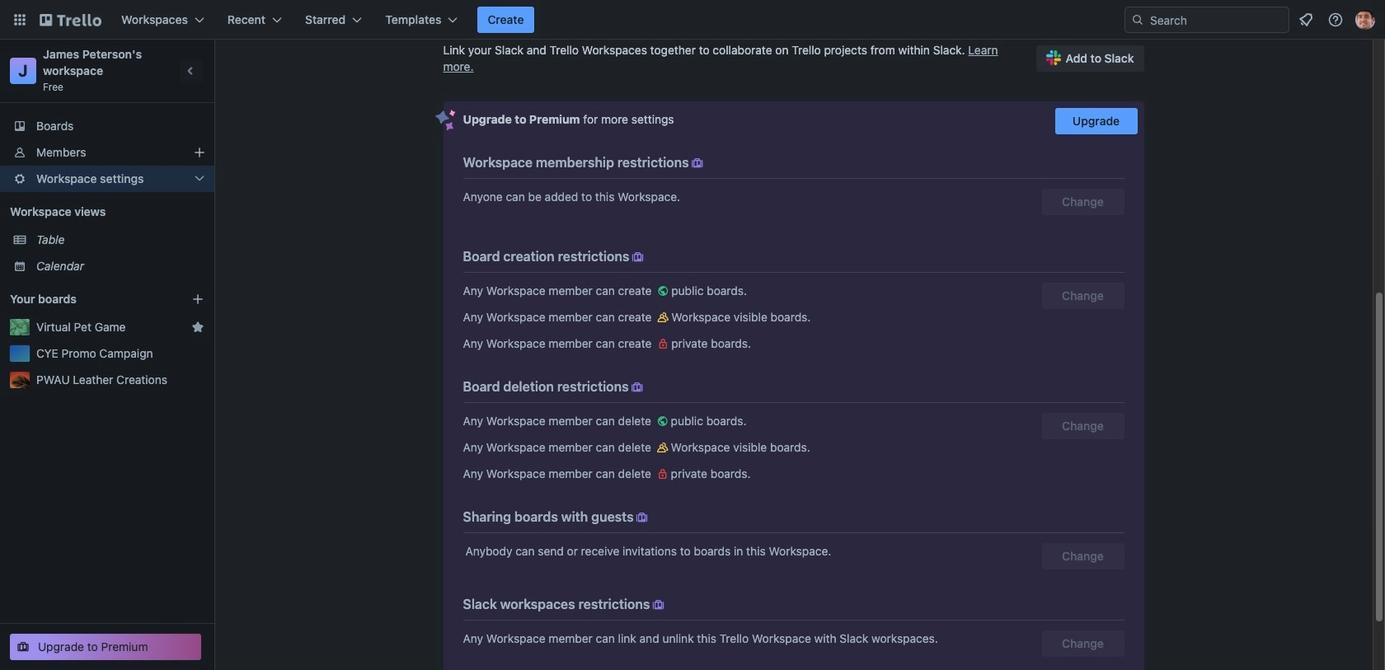 Task type: locate. For each thing, give the bounding box(es) containing it.
0 notifications image
[[1296, 10, 1316, 30]]

search image
[[1131, 13, 1144, 26]]

Search field
[[1125, 7, 1289, 33]]

workspace navigation collapse icon image
[[180, 59, 203, 82]]

your boards with 3 items element
[[10, 289, 167, 309]]

add board image
[[191, 293, 204, 306]]

sm image
[[629, 379, 645, 396], [654, 466, 671, 482], [634, 510, 650, 526], [650, 597, 667, 613]]

starred icon image
[[191, 321, 204, 334]]

sm image
[[689, 155, 706, 171], [629, 249, 646, 265], [655, 283, 671, 299], [655, 309, 671, 326], [655, 336, 671, 352], [654, 413, 671, 430], [654, 439, 671, 456]]



Task type: describe. For each thing, give the bounding box(es) containing it.
sparkle image
[[435, 110, 456, 131]]

primary element
[[0, 0, 1385, 40]]

open information menu image
[[1327, 12, 1344, 28]]

back to home image
[[40, 7, 101, 33]]

james peterson (jamespeterson93) image
[[1355, 10, 1375, 30]]



Task type: vqa. For each thing, say whether or not it's contained in the screenshot.
PRIMARY element
yes



